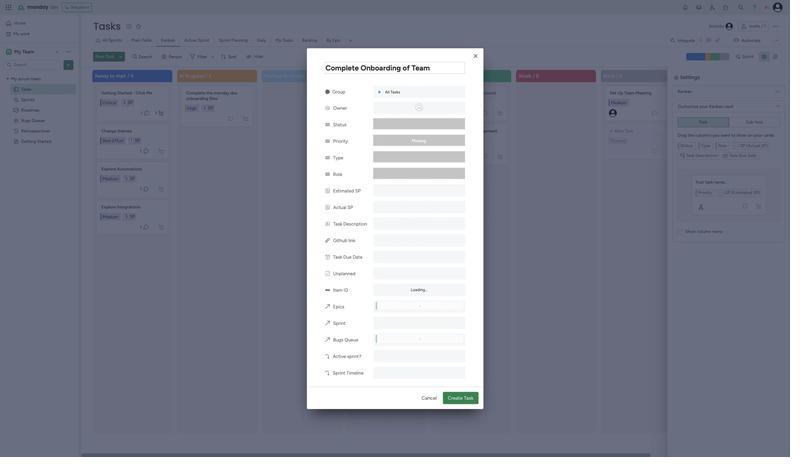 Task type: vqa. For each thing, say whether or not it's contained in the screenshot.
the topmost 'active'
yes



Task type: describe. For each thing, give the bounding box(es) containing it.
backlog button
[[298, 36, 322, 45]]

add to favorites image
[[135, 23, 142, 29]]

2 0 from the left
[[388, 73, 391, 79]]

/ right done
[[447, 73, 449, 79]]

all sprints
[[103, 38, 122, 43]]

roadmap
[[21, 108, 39, 113]]

v2 lookup arrow image
[[325, 371, 329, 376]]

v2 link column image
[[325, 238, 330, 244]]

show column name for sp
[[685, 229, 723, 234]]

planning
[[231, 38, 248, 43]]

due for (estimated sp)
[[738, 166, 746, 172]]

my work
[[14, 31, 30, 36]]

public board image for getting started
[[13, 139, 19, 144]]

sprint
[[460, 129, 471, 134]]

1 vertical spatial sprints
[[21, 97, 35, 102]]

2 sp for started
[[123, 100, 133, 105]]

my tasks button
[[271, 36, 298, 45]]

stuck / 0
[[519, 73, 539, 79]]

customize for (estimated sp)
[[677, 117, 698, 122]]

card for sp
[[725, 104, 733, 109]]

role
[[333, 172, 342, 177]]

sprint button
[[733, 52, 756, 62]]

0 vertical spatial medium
[[611, 100, 627, 105]]

team inside main content
[[624, 90, 635, 96]]

integrations
[[117, 205, 140, 210]]

search everything image
[[738, 4, 744, 10]]

sprint right v2 lookup arrow icon
[[333, 371, 345, 376]]

open for open the sprint management board
[[440, 129, 451, 134]]

open the sprint management board
[[440, 129, 498, 139]]

cards: for (estimated sp)
[[763, 146, 775, 151]]

arrow down image
[[209, 53, 217, 61]]

set up team meeting
[[610, 90, 652, 96]]

list box for done / 2
[[435, 83, 508, 165]]

tasks inside button
[[283, 38, 293, 43]]

loading...
[[411, 288, 428, 292]]

critical for /
[[442, 100, 455, 105]]

getting started - click me
[[101, 90, 152, 96]]

sub-task button for (estimated sp)
[[729, 131, 780, 140]]

best effort
[[103, 138, 124, 143]]

waiting for review / 0
[[264, 73, 312, 79]]

2 right done
[[450, 73, 453, 79]]

v2 long text column image
[[325, 221, 330, 227]]

unplanned
[[333, 271, 355, 277]]

owner
[[333, 105, 347, 111]]

all sprints button
[[93, 36, 127, 45]]

daily
[[257, 38, 266, 43]]

monday for complete the monday dev onboarding flow
[[214, 90, 229, 96]]

blank / 2
[[603, 73, 622, 79]]

to for (estimated sp)
[[731, 146, 735, 151]]

blank
[[603, 73, 615, 79]]

kanban button
[[156, 36, 180, 45]]

set
[[610, 90, 617, 96]]

me
[[146, 90, 152, 96]]

actual sp
[[333, 205, 353, 210]]

active sprint
[[184, 38, 209, 43]]

- for epics
[[419, 304, 421, 308]]

1 0 from the left
[[309, 73, 312, 79]]

column for sp
[[697, 229, 711, 234]]

table
[[142, 38, 152, 43]]

sprint planning
[[219, 38, 248, 43]]

high for open a monday dev account
[[442, 144, 451, 149]]

your task name... for (estimated sp)
[[695, 193, 727, 198]]

open a monday dev account
[[440, 90, 496, 96]]

sub-task for (estimated sp)
[[746, 133, 763, 138]]

settings for (estimated sp)
[[680, 83, 700, 90]]

activity
[[709, 24, 724, 29]]

pending deploy / 0
[[349, 73, 391, 79]]

complete
[[186, 90, 205, 96]]

5 sp
[[125, 176, 135, 181]]

show for sp
[[685, 229, 696, 234]]

sprint planning button
[[214, 36, 252, 45]]

want for sp
[[721, 133, 730, 138]]

backlog
[[302, 38, 317, 43]]

0 vertical spatial to
[[110, 73, 115, 79]]

date for sp
[[748, 153, 757, 158]]

type
[[333, 155, 343, 161]]

priority
[[333, 139, 348, 144]]

task due date for sp
[[729, 153, 757, 158]]

sprint?
[[347, 354, 361, 360]]

dapulse integrations image
[[670, 38, 675, 43]]

activity button
[[707, 21, 736, 31]]

medium for automations
[[103, 176, 118, 181]]

active for active sprint?
[[333, 354, 346, 360]]

1 sp for ready to start / 4
[[131, 138, 140, 143]]

person button
[[159, 52, 186, 62]]

list box for ready to start / 4
[[96, 83, 169, 236]]

v2 lookup arrow image
[[325, 354, 329, 360]]

cards: for sp
[[763, 133, 775, 138]]

due inside "dialog"
[[343, 255, 352, 260]]

complete the monday dev onboarding flow
[[186, 90, 239, 101]]

started for getting started
[[37, 139, 51, 144]]

/ right deploy
[[385, 73, 387, 79]]

description for (estimated sp)
[[695, 166, 717, 172]]

status
[[333, 122, 347, 127]]

sub- for sp
[[746, 120, 755, 125]]

getting started
[[21, 139, 51, 144]]

high for in progress
[[187, 106, 196, 111]]

ready
[[95, 73, 109, 79]]

v2 pulse id image
[[325, 288, 330, 293]]

sub-task button for sp
[[729, 117, 780, 127]]

task inside button
[[464, 396, 474, 401]]

active sprint button
[[180, 36, 214, 45]]

dapulse numbers column image
[[325, 188, 330, 194]]

1 sp for done / 2
[[458, 144, 467, 149]]

add view image
[[349, 38, 352, 43]]

group
[[332, 89, 345, 95]]

filter button
[[187, 52, 217, 62]]

notifications image
[[682, 4, 689, 10]]

sprint down epics
[[333, 321, 346, 326]]

missing inside main content
[[611, 138, 626, 143]]

to for sp
[[731, 133, 736, 138]]

0 vertical spatial 1 sp
[[462, 100, 472, 105]]

task description inside "dialog"
[[333, 221, 367, 227]]

see plans
[[70, 5, 89, 10]]

columns for sp
[[695, 133, 712, 138]]

v2 status image
[[325, 172, 330, 177]]

my for my scrum team
[[11, 76, 17, 82]]

the inside 'complete the monday dev onboarding flow'
[[206, 90, 213, 96]]

2 down 'onboarding'
[[204, 105, 206, 111]]

filter
[[197, 54, 207, 60]]

start
[[116, 73, 126, 79]]

name for (estimated sp)
[[712, 242, 723, 248]]

0 vertical spatial bugs queue
[[21, 118, 45, 123]]

up
[[618, 90, 623, 96]]

create task
[[448, 396, 474, 401]]

list box for blank / 2
[[605, 83, 677, 160]]

workspace image
[[6, 48, 12, 55]]

show column name for (estimated sp)
[[685, 242, 723, 248]]

plans
[[79, 5, 89, 10]]

getting for getting started
[[21, 139, 36, 144]]

see
[[70, 5, 78, 10]]

done
[[434, 73, 446, 79]]

open for open a monday dev account
[[440, 90, 451, 96]]

item id
[[333, 288, 348, 293]]

date inside "dialog"
[[353, 255, 362, 260]]

drag for sp
[[678, 133, 687, 138]]

onboarding
[[186, 96, 208, 101]]

my team
[[14, 49, 34, 55]]

critical for to
[[103, 100, 116, 105]]

v2 multiple person column image
[[325, 105, 330, 111]]

inbox image
[[696, 4, 702, 10]]

caret down image
[[6, 77, 9, 81]]

explore automations
[[101, 167, 142, 172]]

2 down getting started - click me
[[123, 100, 126, 105]]

all tasks
[[385, 90, 400, 94]]

v2 board relation small image for sprint
[[325, 321, 330, 326]]

/ right stuck
[[533, 73, 535, 79]]

dev for open a monday dev account
[[472, 90, 479, 96]]

main content containing settings
[[81, 67, 790, 458]]

started for getting started - click me
[[117, 90, 132, 96]]

sprint timeline
[[333, 371, 364, 376]]

my for my team
[[14, 49, 21, 55]]

sprints inside button
[[108, 38, 122, 43]]

themes
[[117, 129, 132, 134]]

sort button
[[218, 52, 240, 62]]

invite / 1
[[750, 24, 766, 29]]

waiting
[[264, 73, 281, 79]]

2 right the blank
[[620, 73, 622, 79]]

show board description image
[[125, 23, 132, 29]]

item
[[333, 288, 343, 293]]

sp (actual sp) for sp
[[740, 143, 768, 148]]

4
[[131, 73, 134, 79]]

daily button
[[252, 36, 271, 45]]

on for sp
[[748, 133, 753, 138]]

task description for (estimated sp)
[[686, 166, 717, 172]]

active sprint?
[[333, 354, 361, 360]]

change themes
[[101, 129, 132, 134]]

the inside open the sprint management board
[[452, 129, 459, 134]]

dev for complete the monday dev onboarding flow
[[230, 90, 238, 96]]

epic
[[332, 38, 341, 43]]

sprint up filter
[[198, 38, 209, 43]]

maria williams image inside main content
[[609, 109, 617, 117]]

flow
[[209, 96, 218, 101]]

none field inside "dialog"
[[325, 62, 465, 74]]

id
[[344, 288, 348, 293]]

review
[[290, 73, 305, 79]]

create
[[448, 396, 463, 401]]



Task type: locate. For each thing, give the bounding box(es) containing it.
v2 status image
[[325, 122, 330, 127], [325, 139, 330, 144], [325, 155, 330, 161]]

show column name
[[685, 229, 723, 234], [685, 242, 723, 248]]

0 horizontal spatial maria williams image
[[609, 109, 617, 117]]

you for (estimated sp)
[[712, 146, 719, 151]]

0 horizontal spatial queue
[[32, 118, 45, 123]]

v2 status image left the priority
[[325, 139, 330, 144]]

1 vertical spatial your
[[695, 193, 704, 198]]

bugs right v2 board relation small icon
[[333, 338, 343, 343]]

Search in workspace field
[[13, 61, 51, 68]]

1 sub-task button from the top
[[729, 117, 780, 127]]

sprint left planning
[[219, 38, 230, 43]]

done / 2
[[434, 73, 453, 79]]

1 missing from the left
[[412, 138, 426, 143]]

1 vertical spatial -
[[419, 304, 421, 308]]

all inside "dialog"
[[385, 90, 390, 94]]

0 horizontal spatial started
[[37, 139, 51, 144]]

sp
[[128, 100, 133, 105], [467, 100, 472, 105], [208, 105, 213, 111], [135, 138, 140, 143], [740, 143, 745, 148], [462, 144, 467, 149], [740, 156, 745, 162], [130, 176, 135, 181], [355, 188, 361, 194], [725, 190, 730, 196], [348, 205, 353, 210], [130, 214, 135, 219]]

maria williams image right help icon
[[773, 2, 783, 12]]

2 vertical spatial 1 sp
[[458, 144, 467, 149]]

monday up flow
[[214, 90, 229, 96]]

team right up
[[624, 90, 635, 96]]

tasks down pending deploy / 0
[[391, 90, 400, 94]]

1 vertical spatial on
[[748, 146, 752, 151]]

/
[[761, 24, 763, 29], [127, 73, 129, 79], [206, 73, 207, 79], [306, 73, 308, 79], [385, 73, 387, 79], [447, 73, 449, 79], [533, 73, 535, 79], [617, 73, 619, 79]]

0 vertical spatial (estimated
[[731, 190, 752, 196]]

2 sub- from the top
[[746, 133, 755, 138]]

your for (estimated sp)
[[695, 193, 704, 198]]

medium down up
[[611, 100, 627, 105]]

my inside workspace selection element
[[14, 49, 21, 55]]

2 vertical spatial -
[[419, 337, 421, 341]]

all for all sprints
[[103, 38, 107, 43]]

/ right progress
[[206, 73, 207, 79]]

you
[[713, 133, 720, 138], [712, 146, 719, 151]]

v2 status image for type
[[325, 155, 330, 161]]

v2 board relation small image
[[325, 338, 330, 343]]

1 vertical spatial name
[[712, 242, 723, 248]]

sprints up roadmap
[[21, 97, 35, 102]]

/ inside button
[[761, 24, 763, 29]]

public board image
[[13, 86, 19, 92], [13, 139, 19, 144]]

0 horizontal spatial high
[[187, 106, 196, 111]]

0 horizontal spatial 0
[[309, 73, 312, 79]]

row group
[[91, 70, 685, 454]]

0 vertical spatial customize
[[678, 104, 698, 109]]

v2 checkbox image
[[325, 271, 330, 277]]

2 vertical spatial due
[[343, 255, 352, 260]]

started left click
[[117, 90, 132, 96]]

getting
[[101, 90, 116, 96], [21, 139, 36, 144]]

in progress / 1
[[180, 73, 211, 79]]

tasks left backlog
[[283, 38, 293, 43]]

my tasks
[[276, 38, 293, 43]]

1 vertical spatial bugs queue
[[333, 338, 358, 343]]

customize for sp
[[678, 104, 698, 109]]

v2 status image left status on the top left of the page
[[325, 122, 330, 127]]

due for sp
[[739, 153, 746, 158]]

epics
[[333, 304, 344, 310]]

- inside main content
[[133, 90, 135, 96]]

list box containing open a monday dev account
[[435, 83, 508, 165]]

getting down retrospectives
[[21, 139, 36, 144]]

(actual
[[746, 143, 760, 148], [746, 156, 760, 162]]

1 horizontal spatial 0
[[388, 73, 391, 79]]

/ right 'invite'
[[761, 24, 763, 29]]

my for my tasks
[[276, 38, 281, 43]]

maria williams image
[[773, 2, 783, 12], [609, 109, 617, 117]]

column
[[697, 229, 711, 234], [697, 242, 711, 248]]

1 vertical spatial (estimated
[[731, 204, 752, 209]]

critical
[[103, 100, 116, 105], [442, 100, 455, 105]]

5
[[125, 176, 128, 181]]

0 horizontal spatial monday
[[27, 4, 48, 11]]

1 vertical spatial high
[[442, 144, 451, 149]]

0 horizontal spatial all
[[103, 38, 107, 43]]

on for (estimated sp)
[[748, 146, 752, 151]]

1 v2 board relation small image from the top
[[325, 304, 330, 310]]

workspace selection element
[[6, 48, 35, 55]]

show for (estimated sp)
[[685, 242, 696, 248]]

account
[[480, 90, 496, 96]]

0 horizontal spatial team
[[22, 49, 34, 55]]

(estimated up (estimated sp)
[[731, 190, 752, 196]]

0 right stuck
[[536, 73, 539, 79]]

customize your kanban card for (estimated sp)
[[677, 117, 733, 122]]

2 sp down flow
[[204, 105, 213, 111]]

queue inside "dialog"
[[345, 338, 358, 343]]

high down board
[[442, 144, 451, 149]]

0 right 'review'
[[309, 73, 312, 79]]

1 vertical spatial want
[[721, 146, 730, 151]]

- for bugs queue
[[419, 337, 421, 341]]

0 vertical spatial all
[[103, 38, 107, 43]]

team
[[31, 76, 41, 82]]

tasks inside "dialog"
[[391, 90, 400, 94]]

1
[[764, 24, 766, 29], [209, 73, 211, 79], [462, 100, 464, 105], [141, 111, 143, 116], [155, 111, 157, 116], [131, 138, 132, 143], [458, 144, 460, 149], [140, 149, 142, 154], [140, 187, 142, 192], [140, 225, 142, 230]]

tasks down my scrum team
[[21, 87, 32, 92]]

tasks
[[93, 19, 121, 33], [283, 38, 293, 43], [21, 87, 32, 92], [391, 90, 400, 94]]

drag the columns you want to show on your cards: for (estimated sp)
[[677, 146, 775, 151]]

my right caret down image
[[11, 76, 17, 82]]

name for sp
[[712, 229, 723, 234]]

explore left integrations
[[101, 205, 116, 210]]

-
[[133, 90, 135, 96], [419, 304, 421, 308], [419, 337, 421, 341]]

v2 board relation small image for epics
[[325, 304, 330, 310]]

select product image
[[6, 4, 12, 10]]

explore for explore integrations
[[101, 205, 116, 210]]

0 right deploy
[[388, 73, 391, 79]]

v2 board relation small image
[[325, 304, 330, 310], [325, 321, 330, 326]]

dev inside 'complete the monday dev onboarding flow'
[[230, 90, 238, 96]]

home
[[14, 21, 26, 26]]

missing inside "dialog"
[[412, 138, 426, 143]]

0 horizontal spatial getting
[[21, 139, 36, 144]]

2 your task name... from the top
[[695, 193, 727, 198]]

2 vertical spatial date
[[353, 255, 362, 260]]

cards:
[[763, 133, 775, 138], [763, 146, 775, 151]]

started inside main content
[[117, 90, 132, 96]]

v2 board relation small image up v2 board relation small icon
[[325, 321, 330, 326]]

active up filter "popup button" on the top of page
[[184, 38, 197, 43]]

1 vertical spatial sub-
[[746, 133, 755, 138]]

2 sp down getting started - click me
[[123, 100, 133, 105]]

sprints down tasks field
[[108, 38, 122, 43]]

new task
[[96, 54, 114, 59]]

home button
[[4, 18, 66, 28]]

1 sp down open a monday dev account
[[462, 100, 472, 105]]

invite
[[750, 24, 760, 29]]

(actual for sp
[[746, 143, 760, 148]]

settings for sp
[[680, 74, 700, 81]]

drag the columns you want to show on your cards: for sp
[[678, 133, 775, 138]]

1 vertical spatial medium
[[103, 176, 118, 181]]

0 vertical spatial columns
[[695, 133, 712, 138]]

3 0 from the left
[[536, 73, 539, 79]]

link
[[348, 238, 355, 244]]

bugs
[[21, 118, 31, 123], [333, 338, 343, 343]]

all down tasks field
[[103, 38, 107, 43]]

list box containing set up team meeting
[[605, 83, 677, 160]]

all inside all sprints button
[[103, 38, 107, 43]]

m
[[7, 49, 11, 54]]

monday dev
[[27, 4, 58, 11]]

see plans button
[[62, 3, 92, 12]]

want
[[721, 133, 730, 138], [721, 146, 730, 151]]

1 vertical spatial 1 sp
[[131, 138, 140, 143]]

my right daily
[[276, 38, 281, 43]]

kanban inside 'button'
[[161, 38, 175, 43]]

1 vertical spatial customize
[[677, 117, 698, 122]]

1 sp down open the sprint management board at the right
[[458, 144, 467, 149]]

best
[[103, 138, 111, 143]]

task due date inside "dialog"
[[333, 255, 362, 260]]

dapulse numbers column image
[[325, 205, 330, 210]]

0 vertical spatial column
[[697, 229, 711, 234]]

dialog containing cancel
[[307, 48, 483, 410]]

medium down explore integrations on the top of page
[[103, 214, 118, 220]]

0 vertical spatial high
[[187, 106, 196, 111]]

0 horizontal spatial critical
[[103, 100, 116, 105]]

started down retrospectives
[[37, 139, 51, 144]]

sprint down "automate"
[[742, 54, 754, 59]]

0 vertical spatial maria williams image
[[773, 2, 783, 12]]

0 vertical spatial your
[[695, 180, 704, 185]]

automations
[[117, 167, 142, 172]]

1 horizontal spatial all
[[385, 90, 390, 94]]

0 vertical spatial drag the columns you want to show on your cards:
[[678, 133, 775, 138]]

0 vertical spatial cards:
[[763, 133, 775, 138]]

card for (estimated sp)
[[724, 117, 733, 122]]

dapulse date column image
[[325, 255, 330, 260]]

2 vertical spatial task due date
[[333, 255, 362, 260]]

1 vertical spatial show
[[685, 242, 696, 248]]

sp (estimated sp)
[[725, 190, 760, 196]]

0 vertical spatial task description
[[686, 153, 718, 158]]

high down 'onboarding'
[[187, 106, 196, 111]]

high
[[187, 106, 196, 111], [442, 144, 451, 149]]

1 vertical spatial due
[[738, 166, 746, 172]]

name... for (estimated sp)
[[714, 193, 727, 198]]

1 inside button
[[764, 24, 766, 29]]

0 vertical spatial -
[[133, 90, 135, 96]]

v2 status image for status
[[325, 122, 330, 127]]

team up search in workspace field
[[22, 49, 34, 55]]

list box containing getting started - click me
[[96, 83, 169, 236]]

open left a
[[440, 90, 451, 96]]

name...
[[714, 180, 727, 185], [714, 193, 727, 198]]

task description for sp
[[686, 153, 718, 158]]

list box containing my scrum team
[[0, 72, 78, 230]]

task due date
[[729, 153, 757, 158], [729, 166, 756, 172], [333, 255, 362, 260]]

v2 status image for priority
[[325, 139, 330, 144]]

work
[[20, 31, 30, 36]]

2 v2 status image from the top
[[325, 139, 330, 144]]

github link
[[333, 238, 355, 244]]

0 horizontal spatial sprints
[[21, 97, 35, 102]]

my work button
[[4, 29, 66, 39]]

(actual for (estimated sp)
[[746, 156, 760, 162]]

0 vertical spatial show
[[685, 229, 696, 234]]

/ right 'review'
[[306, 73, 308, 79]]

your for sp
[[695, 180, 704, 185]]

1 vertical spatial 2 sp
[[204, 105, 213, 111]]

all for all tasks
[[385, 90, 390, 94]]

medium down the explore automations
[[103, 176, 118, 181]]

dialog
[[307, 48, 483, 410]]

my left work
[[14, 31, 19, 36]]

0 vertical spatial sprints
[[108, 38, 122, 43]]

0 vertical spatial getting
[[101, 90, 116, 96]]

Search field
[[137, 53, 156, 61]]

1 vertical spatial v2 board relation small image
[[325, 321, 330, 326]]

active for active sprint
[[184, 38, 197, 43]]

medium for integrations
[[103, 214, 118, 220]]

critical down a
[[442, 100, 455, 105]]

drag the columns you want to show on your cards:
[[678, 133, 775, 138], [677, 146, 775, 151]]

/ right the blank
[[617, 73, 619, 79]]

2 (estimated from the top
[[731, 204, 752, 209]]

angle down image
[[119, 55, 122, 59]]

0 horizontal spatial dev
[[50, 4, 58, 11]]

1 vertical spatial columns
[[695, 146, 711, 151]]

1 v2 status image from the top
[[325, 122, 330, 127]]

monday
[[27, 4, 48, 11], [214, 90, 229, 96], [455, 90, 471, 96]]

v2 search image
[[133, 53, 137, 60]]

you for sp
[[713, 133, 720, 138]]

public board image left getting started
[[13, 139, 19, 144]]

explore for explore automations
[[101, 167, 116, 172]]

1 vertical spatial v2 status image
[[325, 139, 330, 144]]

1 sp down themes
[[131, 138, 140, 143]]

monday for open a monday dev account
[[455, 90, 471, 96]]

1 vertical spatial your task name...
[[695, 193, 727, 198]]

main content
[[81, 67, 790, 458]]

row group inside main content
[[91, 70, 685, 454]]

list box
[[0, 72, 78, 230], [96, 83, 169, 236], [435, 83, 508, 165], [605, 83, 677, 160]]

column for (estimated sp)
[[697, 242, 711, 248]]

my scrum team
[[11, 76, 41, 82]]

my for my work
[[14, 31, 19, 36]]

1 vertical spatial active
[[333, 354, 346, 360]]

1 explore from the top
[[101, 167, 116, 172]]

date
[[748, 153, 757, 158], [747, 166, 756, 172], [353, 255, 362, 260]]

1 vertical spatial drag the columns you want to show on your cards:
[[677, 146, 775, 151]]

all down pending deploy / 0
[[385, 90, 390, 94]]

1 vertical spatial you
[[712, 146, 719, 151]]

tasks up all sprints button
[[93, 19, 121, 33]]

monday up home button on the left top
[[27, 4, 48, 11]]

description for sp
[[696, 153, 718, 158]]

sprint inside button
[[219, 38, 230, 43]]

maria williams image down the set
[[609, 109, 617, 117]]

1 (estimated from the top
[[731, 190, 752, 196]]

new task button
[[93, 52, 116, 62]]

apps image
[[723, 4, 729, 10]]

2 explore from the top
[[101, 205, 116, 210]]

0 vertical spatial name...
[[714, 180, 727, 185]]

bugs queue down roadmap
[[21, 118, 45, 123]]

0 horizontal spatial active
[[184, 38, 197, 43]]

0 vertical spatial started
[[117, 90, 132, 96]]

sub-task for sp
[[746, 120, 763, 125]]

2 your from the top
[[695, 193, 704, 198]]

open inside open the sprint management board
[[440, 129, 451, 134]]

1 vertical spatial date
[[747, 166, 756, 172]]

queue up retrospectives
[[32, 118, 45, 123]]

estimated
[[333, 188, 354, 194]]

active inside "button"
[[184, 38, 197, 43]]

2 critical from the left
[[442, 100, 455, 105]]

drag for (estimated sp)
[[677, 146, 687, 151]]

1 vertical spatial task description
[[686, 166, 717, 172]]

0 vertical spatial you
[[713, 133, 720, 138]]

explore left the automations
[[101, 167, 116, 172]]

v2 sun image
[[325, 89, 330, 95]]

new
[[96, 54, 104, 59]]

2 public board image from the top
[[13, 139, 19, 144]]

want for (estimated sp)
[[721, 146, 730, 151]]

team inside workspace selection element
[[22, 49, 34, 55]]

meeting
[[636, 90, 652, 96]]

row group containing ready to start
[[91, 70, 685, 454]]

/ left 4
[[127, 73, 129, 79]]

main
[[131, 38, 141, 43]]

queue up sprint? at the bottom left of page
[[345, 338, 358, 343]]

0 vertical spatial v2 status image
[[325, 122, 330, 127]]

2 vertical spatial v2 status image
[[325, 155, 330, 161]]

v2 status image left type
[[325, 155, 330, 161]]

1 vertical spatial task due date
[[729, 166, 756, 172]]

(estimated down sp (estimated sp)
[[731, 204, 752, 209]]

bugs down roadmap
[[21, 118, 31, 123]]

0 vertical spatial 2 sp
[[123, 100, 133, 105]]

1 horizontal spatial bugs
[[333, 338, 343, 343]]

sub-
[[746, 120, 755, 125], [746, 133, 755, 138]]

0 vertical spatial settings
[[680, 74, 700, 81]]

your
[[695, 180, 704, 185], [695, 193, 704, 198]]

1 critical from the left
[[103, 100, 116, 105]]

0 vertical spatial show
[[737, 133, 747, 138]]

1 vertical spatial name...
[[714, 193, 727, 198]]

collapse board header image
[[775, 38, 779, 43]]

1 your task name... from the top
[[695, 180, 727, 185]]

task inside button
[[106, 54, 114, 59]]

deploy
[[368, 73, 384, 79]]

your task name... for sp
[[695, 180, 727, 185]]

critical down getting started - click me
[[103, 100, 116, 105]]

cancel button
[[417, 392, 442, 405]]

None field
[[325, 62, 465, 74]]

close image
[[474, 54, 478, 59]]

0 vertical spatial card
[[725, 104, 733, 109]]

active inside "dialog"
[[333, 354, 346, 360]]

integrate
[[677, 38, 695, 43]]

1 vertical spatial to
[[731, 133, 736, 138]]

1 horizontal spatial sprints
[[108, 38, 122, 43]]

1 sub- from the top
[[746, 120, 755, 125]]

1 horizontal spatial 2 sp
[[204, 105, 213, 111]]

1 vertical spatial sub-task button
[[729, 131, 780, 140]]

0 vertical spatial v2 board relation small image
[[325, 304, 330, 310]]

2 sp for the
[[204, 105, 213, 111]]

1 sub-task from the top
[[746, 120, 763, 125]]

1 horizontal spatial maria williams image
[[773, 2, 783, 12]]

0 vertical spatial customize your kanban card
[[678, 104, 733, 109]]

1 open from the top
[[440, 90, 451, 96]]

2 vertical spatial to
[[731, 146, 735, 151]]

task due date for (estimated sp)
[[729, 166, 756, 172]]

autopilot image
[[734, 36, 739, 44]]

1 your from the top
[[695, 180, 704, 185]]

(estimated
[[731, 190, 752, 196], [731, 204, 752, 209]]

0 vertical spatial sub-task
[[746, 120, 763, 125]]

1 vertical spatial sub-task
[[746, 133, 763, 138]]

ready to start / 4
[[95, 73, 134, 79]]

show for sp
[[737, 133, 747, 138]]

estimated sp
[[333, 188, 361, 194]]

2
[[450, 73, 453, 79], [620, 73, 622, 79], [123, 100, 126, 105], [204, 105, 206, 111]]

my right the workspace icon
[[14, 49, 21, 55]]

0 vertical spatial on
[[748, 133, 753, 138]]

customize
[[678, 104, 698, 109], [677, 117, 698, 122]]

getting down 'ready to start / 4'
[[101, 90, 116, 96]]

public board image for tasks
[[13, 86, 19, 92]]

v2 board relation small image left epics
[[325, 304, 330, 310]]

kanban
[[161, 38, 175, 43], [678, 89, 692, 94], [677, 102, 692, 107], [709, 104, 723, 109], [709, 117, 723, 122]]

by
[[327, 38, 331, 43]]

due
[[739, 153, 746, 158], [738, 166, 746, 172], [343, 255, 352, 260]]

show for (estimated sp)
[[736, 146, 747, 151]]

2 sub-task button from the top
[[729, 131, 780, 140]]

0 vertical spatial explore
[[101, 167, 116, 172]]

0 horizontal spatial 2 sp
[[123, 100, 133, 105]]

missing
[[412, 138, 426, 143], [611, 138, 626, 143]]

sp (actual sp) for (estimated sp)
[[740, 156, 768, 162]]

0 horizontal spatial bugs
[[21, 118, 31, 123]]

1 vertical spatial getting
[[21, 139, 36, 144]]

public board image down scrum at the top
[[13, 86, 19, 92]]

customize your kanban card for sp
[[678, 104, 733, 109]]

settings
[[680, 74, 700, 81], [680, 83, 700, 90]]

progress
[[185, 73, 204, 79]]

2 v2 board relation small image from the top
[[325, 321, 330, 326]]

sub- for (estimated sp)
[[746, 133, 755, 138]]

getting for getting started - click me
[[101, 90, 116, 96]]

description inside "dialog"
[[343, 221, 367, 227]]

0 horizontal spatial bugs queue
[[21, 118, 45, 123]]

active right v2 lookup arrow image
[[333, 354, 346, 360]]

for
[[283, 73, 289, 79]]

bugs queue up active sprint?
[[333, 338, 358, 343]]

columns for (estimated sp)
[[695, 146, 711, 151]]

3 v2 status image from the top
[[325, 155, 330, 161]]

monday inside 'complete the monday dev onboarding flow'
[[214, 90, 229, 96]]

1 horizontal spatial high
[[442, 144, 451, 149]]

github
[[333, 238, 347, 244]]

sub-task
[[746, 120, 763, 125], [746, 133, 763, 138]]

active
[[184, 38, 197, 43], [333, 354, 346, 360]]

task
[[755, 120, 763, 125], [755, 133, 763, 138], [705, 180, 713, 185], [705, 193, 713, 198]]

2 missing from the left
[[611, 138, 626, 143]]

1 vertical spatial all
[[385, 90, 390, 94]]

2 sub-task from the top
[[746, 133, 763, 138]]

0 vertical spatial name
[[712, 229, 723, 234]]

1 vertical spatial public board image
[[13, 139, 19, 144]]

monday right a
[[455, 90, 471, 96]]

1 public board image from the top
[[13, 86, 19, 92]]

help image
[[751, 4, 758, 10]]

1 sp
[[462, 100, 472, 105], [131, 138, 140, 143], [458, 144, 467, 149]]

medium
[[611, 100, 627, 105], [103, 176, 118, 181], [103, 214, 118, 220]]

1 horizontal spatial team
[[624, 90, 635, 96]]

1 horizontal spatial critical
[[442, 100, 455, 105]]

effort
[[112, 138, 124, 143]]

by epic button
[[322, 36, 345, 45]]

name
[[712, 229, 723, 234], [712, 242, 723, 248]]

1 vertical spatial description
[[695, 166, 717, 172]]

stuck
[[519, 73, 531, 79]]

option
[[0, 73, 78, 75]]

0 vertical spatial queue
[[32, 118, 45, 123]]

1 vertical spatial team
[[624, 90, 635, 96]]

name... for sp
[[714, 180, 727, 185]]

1 vertical spatial show column name
[[685, 242, 723, 248]]

2 open from the top
[[440, 129, 451, 134]]

date for (estimated sp)
[[747, 166, 756, 172]]

open up board
[[440, 129, 451, 134]]

Tasks field
[[92, 19, 122, 33]]

invite members image
[[709, 4, 716, 10]]

1 vertical spatial column
[[697, 242, 711, 248]]

dev
[[50, 4, 58, 11], [230, 90, 238, 96], [472, 90, 479, 96]]

bugs queue inside "dialog"
[[333, 338, 358, 343]]



